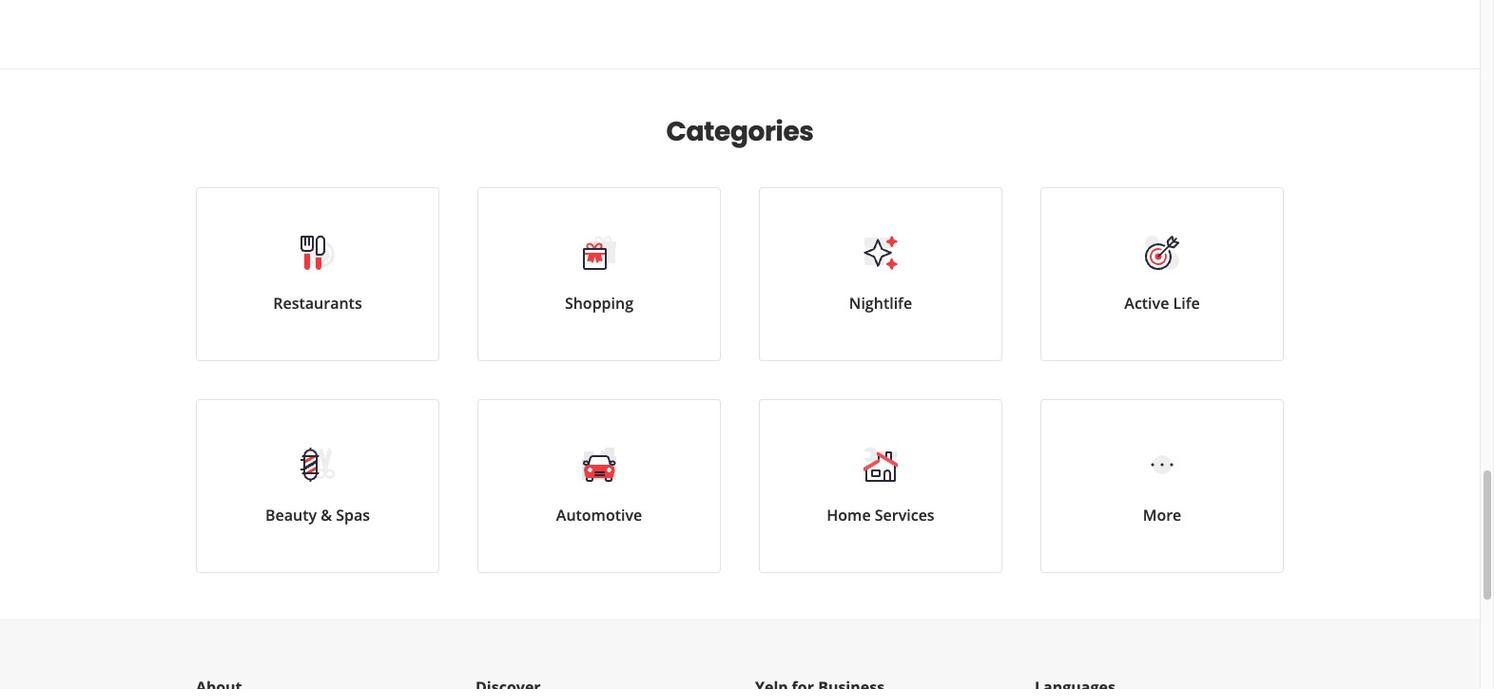 Task type: locate. For each thing, give the bounding box(es) containing it.
home services link
[[759, 399, 1002, 573]]

beauty & spas link
[[196, 399, 439, 573]]

shopping link
[[477, 187, 721, 361]]

home services
[[827, 505, 935, 526]]

&
[[321, 505, 332, 526]]

restaurants link
[[196, 187, 439, 361]]

more link
[[1040, 399, 1284, 573]]

category navigation section navigation
[[177, 69, 1303, 619]]

automotive link
[[477, 399, 721, 573]]



Task type: vqa. For each thing, say whether or not it's contained in the screenshot.
Restaurants link
yes



Task type: describe. For each thing, give the bounding box(es) containing it.
beauty & spas
[[265, 505, 370, 526]]

nightlife link
[[759, 187, 1002, 361]]

spas
[[336, 505, 370, 526]]

active life
[[1124, 293, 1200, 314]]

automotive
[[556, 505, 642, 526]]

categories
[[666, 113, 814, 150]]

active
[[1124, 293, 1169, 314]]

more
[[1143, 505, 1181, 526]]

nightlife
[[849, 293, 912, 314]]

active life link
[[1040, 187, 1284, 361]]

services
[[875, 505, 935, 526]]

life
[[1173, 293, 1200, 314]]

shopping
[[565, 293, 633, 314]]

restaurants
[[273, 293, 362, 314]]

home
[[827, 505, 871, 526]]

beauty
[[265, 505, 317, 526]]



